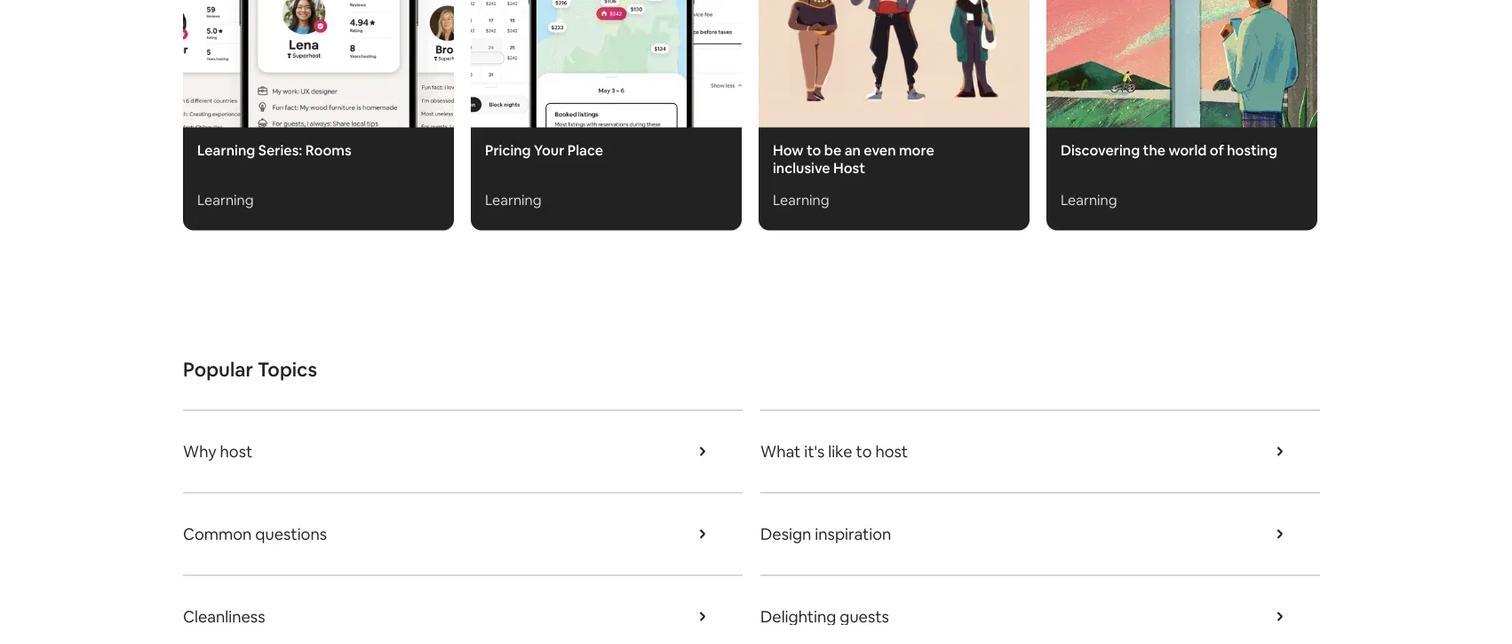Task type: locate. For each thing, give the bounding box(es) containing it.
questions
[[255, 524, 327, 545]]

inclusive host
[[773, 159, 865, 178]]

world
[[1169, 142, 1207, 160]]

learning for learning series: rooms
[[197, 191, 254, 210]]

popular topics
[[183, 358, 317, 383]]

it's
[[804, 442, 825, 462]]

design
[[761, 524, 812, 545]]

learning for discovering the world of hosting
[[1061, 191, 1118, 210]]

learning down inclusive host
[[773, 191, 830, 210]]

learning down "learning series: rooms"
[[197, 191, 254, 210]]

your place
[[534, 142, 604, 160]]

why host
[[183, 442, 253, 462]]

more
[[899, 142, 935, 160]]

learning down pricing
[[485, 191, 542, 210]]

side-by-side phone screens show the tops of five host passports, with each host's photo, name, and a few personal details. image
[[183, 0, 454, 128], [183, 0, 454, 128]]

even
[[864, 142, 896, 160]]

a mobile phone shows a map of similar listings. in the background, two more phones show calendar and price breakdown tools. image
[[471, 0, 742, 128], [471, 0, 742, 128]]

to
[[807, 142, 821, 160]]

topics
[[257, 358, 317, 383]]

like
[[828, 442, 853, 462]]

host
[[220, 442, 253, 462]]

what it's like to host
[[761, 442, 908, 462]]

common
[[183, 524, 252, 545]]

inspiration
[[815, 524, 892, 545]]

illustration of a person holding a coffee looking out the window at a biker passing by. image
[[1047, 0, 1318, 128], [1047, 0, 1318, 128]]

pricing your place
[[485, 142, 604, 160]]

learning down discovering
[[1061, 191, 1118, 210]]

series: rooms
[[258, 142, 352, 160]]

learning
[[197, 142, 255, 160], [197, 191, 254, 210], [485, 191, 542, 210], [773, 191, 830, 210], [1061, 191, 1118, 210]]

the
[[1143, 142, 1166, 160]]

be
[[824, 142, 842, 160]]

an
[[845, 142, 861, 160]]

common questions
[[183, 524, 327, 545]]

five people with a variety of body types and skin tones, and one of them is using a cane. image
[[759, 0, 1030, 128], [759, 0, 1030, 128]]



Task type: vqa. For each thing, say whether or not it's contained in the screenshot.
'Show'
no



Task type: describe. For each thing, give the bounding box(es) containing it.
how
[[773, 142, 804, 160]]

what it's like to host link
[[761, 411, 1321, 494]]

why host link
[[183, 411, 743, 494]]

learning for how to be an even more inclusive host
[[773, 191, 830, 210]]

discovering
[[1061, 142, 1140, 160]]

common questions link
[[183, 494, 743, 577]]

why
[[183, 442, 216, 462]]

learning for pricing your place
[[485, 191, 542, 210]]

design inspiration
[[761, 524, 892, 545]]

design inspiration link
[[761, 494, 1321, 577]]

learning series: rooms
[[197, 142, 352, 160]]

discovering the world of hosting
[[1061, 142, 1278, 160]]

how to be an even more inclusive host
[[773, 142, 935, 178]]

pricing
[[485, 142, 531, 160]]

to host
[[856, 442, 908, 462]]

popular
[[183, 358, 253, 383]]

what
[[761, 442, 801, 462]]

of hosting
[[1210, 142, 1278, 160]]

learning left series: rooms
[[197, 142, 255, 160]]



